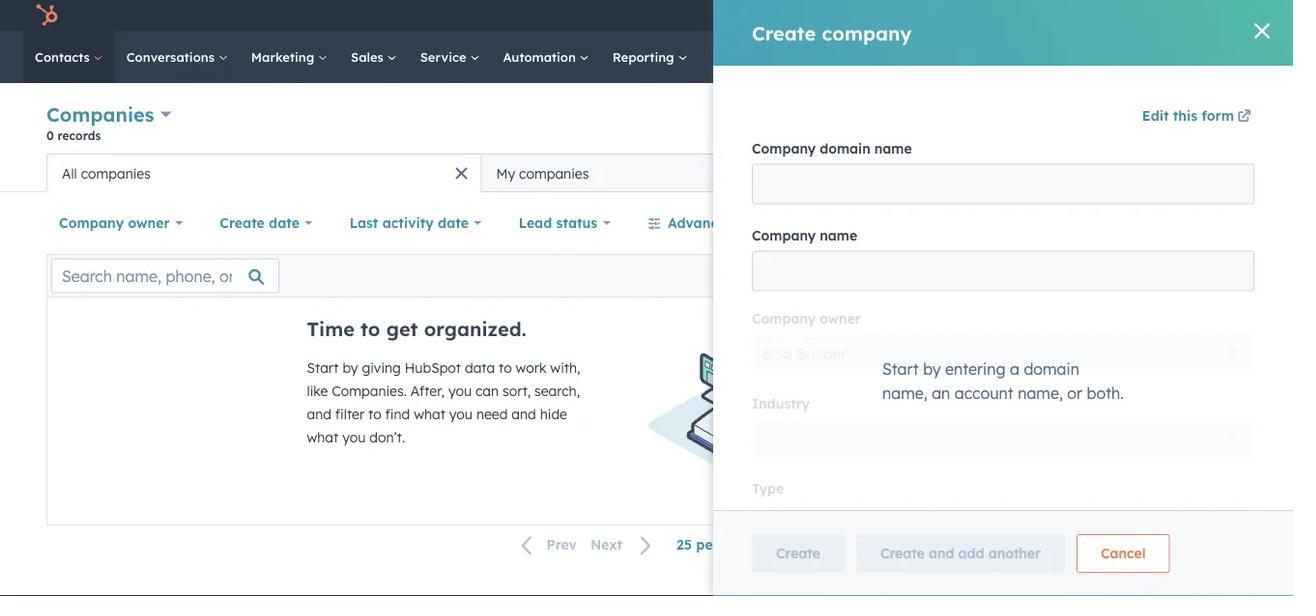 Task type: describe. For each thing, give the bounding box(es) containing it.
2 vertical spatial to
[[368, 406, 381, 423]]

notifications image
[[1143, 9, 1161, 26]]

hubspot
[[405, 360, 461, 376]]

add
[[958, 164, 984, 181]]

companies.
[[332, 383, 407, 400]]

companies banner
[[46, 99, 1247, 154]]

create company button
[[1123, 109, 1247, 140]]

data
[[465, 360, 495, 376]]

contacts
[[35, 49, 93, 65]]

owner
[[128, 215, 170, 231]]

add view (2/5) button
[[924, 154, 1082, 192]]

sort,
[[503, 383, 531, 400]]

next button
[[584, 533, 664, 558]]

can
[[475, 383, 499, 400]]

search,
[[534, 383, 580, 400]]

activity
[[382, 215, 434, 231]]

save view button
[[1142, 208, 1247, 239]]

help button
[[1071, 0, 1104, 31]]

Search name, phone, or domain search field
[[51, 259, 279, 293]]

add view (2/5)
[[958, 164, 1057, 181]]

automation
[[503, 49, 580, 65]]

after,
[[410, 383, 445, 400]]

menu containing apple
[[918, 0, 1270, 31]]

apple button
[[1172, 0, 1268, 31]]

all companies
[[62, 165, 151, 182]]

all for all views
[[1094, 164, 1111, 181]]

last activity date button
[[337, 204, 494, 243]]

time
[[307, 317, 355, 341]]

start
[[307, 360, 339, 376]]

save view
[[1176, 216, 1230, 230]]

view for add
[[989, 164, 1020, 181]]

lead status button
[[506, 204, 623, 243]]

get
[[386, 317, 418, 341]]

page
[[723, 536, 757, 553]]

companies for all companies
[[81, 165, 151, 182]]

marketing link
[[239, 31, 339, 83]]

1 horizontal spatial what
[[414, 406, 445, 423]]

last
[[350, 215, 378, 231]]

25 per page
[[677, 536, 757, 553]]

my companies
[[496, 165, 589, 182]]

2 date from the left
[[438, 215, 469, 231]]

lead
[[519, 215, 552, 231]]

hubspot image
[[35, 4, 58, 27]]

find
[[385, 406, 410, 423]]

marketing
[[251, 49, 318, 65]]

apple
[[1205, 7, 1239, 23]]

marketplaces button
[[1026, 0, 1067, 31]]

service
[[420, 49, 470, 65]]

1 vertical spatial you
[[449, 406, 473, 423]]

0 vertical spatial you
[[448, 383, 472, 400]]

Search HubSpot search field
[[1021, 41, 1258, 73]]

status
[[556, 215, 597, 231]]

by
[[343, 360, 358, 376]]

0 vertical spatial to
[[361, 317, 380, 341]]

company
[[1179, 117, 1230, 131]]

don't.
[[369, 429, 405, 446]]

save
[[1176, 216, 1202, 230]]

views
[[1115, 164, 1153, 181]]

create date
[[220, 215, 300, 231]]

giving
[[362, 360, 401, 376]]

companies for my companies
[[519, 165, 589, 182]]

companies
[[46, 102, 154, 127]]

company owner
[[59, 215, 170, 231]]

1 and from the left
[[307, 406, 331, 423]]

create for create date
[[220, 215, 265, 231]]



Task type: locate. For each thing, give the bounding box(es) containing it.
hide
[[540, 406, 567, 423]]

settings link
[[1107, 5, 1132, 26]]

date down the 'all companies' button
[[269, 215, 300, 231]]

1 horizontal spatial companies
[[519, 165, 589, 182]]

create inside 'create company' button
[[1140, 117, 1176, 131]]

date
[[269, 215, 300, 231], [438, 215, 469, 231]]

2 companies from the left
[[519, 165, 589, 182]]

(0)
[[782, 215, 801, 231]]

all for all companies
[[62, 165, 77, 182]]

last activity date
[[350, 215, 469, 231]]

work
[[516, 360, 546, 376]]

upgrade image
[[932, 9, 949, 26]]

menu
[[918, 0, 1270, 31]]

hubspot link
[[23, 4, 72, 27]]

prev button
[[510, 533, 584, 558]]

reporting
[[612, 49, 678, 65]]

2 and from the left
[[512, 406, 536, 423]]

menu item
[[1021, 0, 1024, 31]]

filters
[[739, 215, 778, 231]]

view
[[989, 164, 1020, 181], [1206, 216, 1230, 230]]

0 vertical spatial create
[[1140, 117, 1176, 131]]

companies right my
[[519, 165, 589, 182]]

and down sort,
[[512, 406, 536, 423]]

pagination navigation
[[510, 532, 664, 558]]

next
[[590, 537, 622, 553]]

all left views
[[1094, 164, 1111, 181]]

search image
[[1252, 50, 1266, 64]]

all inside button
[[62, 165, 77, 182]]

settings image
[[1111, 8, 1128, 26]]

create company
[[1140, 117, 1230, 131]]

to left get
[[361, 317, 380, 341]]

like
[[307, 383, 328, 400]]

companies inside my companies button
[[519, 165, 589, 182]]

company owner button
[[46, 204, 196, 243]]

advanced
[[668, 215, 735, 231]]

organized.
[[424, 317, 526, 341]]

2 vertical spatial you
[[342, 429, 366, 446]]

25 per page button
[[664, 526, 783, 564]]

1 vertical spatial create
[[220, 215, 265, 231]]

company
[[59, 215, 124, 231]]

need
[[476, 406, 508, 423]]

1 companies from the left
[[81, 165, 151, 182]]

date right activity
[[438, 215, 469, 231]]

view inside 'button'
[[1206, 216, 1230, 230]]

what down after,
[[414, 406, 445, 423]]

25
[[677, 536, 692, 553]]

all companies button
[[46, 154, 481, 192]]

start by giving hubspot data to work with, like companies. after, you can sort, search, and filter to find what you need and hide what you don't.
[[307, 360, 580, 446]]

0 horizontal spatial create
[[220, 215, 265, 231]]

per
[[696, 536, 719, 553]]

1 horizontal spatial create
[[1140, 117, 1176, 131]]

contacts link
[[23, 31, 115, 83]]

view inside 'popup button'
[[989, 164, 1020, 181]]

service link
[[408, 31, 491, 83]]

what down filter
[[307, 429, 338, 446]]

1 vertical spatial what
[[307, 429, 338, 446]]

1 vertical spatial view
[[1206, 216, 1230, 230]]

time to get organized.
[[307, 317, 526, 341]]

sales link
[[339, 31, 408, 83]]

marketplaces image
[[1038, 9, 1055, 26]]

0 horizontal spatial date
[[269, 215, 300, 231]]

0 vertical spatial view
[[989, 164, 1020, 181]]

records
[[58, 128, 101, 143]]

help image
[[1078, 9, 1096, 26]]

all views link
[[1082, 154, 1166, 192]]

my companies button
[[481, 154, 916, 192]]

prev
[[547, 537, 577, 553]]

(2/5)
[[1024, 164, 1057, 181]]

1 horizontal spatial all
[[1094, 164, 1111, 181]]

create for create company
[[1140, 117, 1176, 131]]

you left need
[[449, 406, 473, 423]]

conversations
[[126, 49, 218, 65]]

1 vertical spatial to
[[499, 360, 512, 376]]

0 horizontal spatial and
[[307, 406, 331, 423]]

and
[[307, 406, 331, 423], [512, 406, 536, 423]]

companies inside the 'all companies' button
[[81, 165, 151, 182]]

with,
[[550, 360, 580, 376]]

advanced filters (0)
[[668, 215, 801, 231]]

upgrade
[[953, 9, 1007, 25]]

0 vertical spatial what
[[414, 406, 445, 423]]

view right save
[[1206, 216, 1230, 230]]

2 all from the left
[[62, 165, 77, 182]]

lead status
[[519, 215, 597, 231]]

you left the can
[[448, 383, 472, 400]]

0 horizontal spatial view
[[989, 164, 1020, 181]]

0
[[46, 128, 54, 143]]

0 horizontal spatial all
[[62, 165, 77, 182]]

you down filter
[[342, 429, 366, 446]]

1 date from the left
[[269, 215, 300, 231]]

reporting link
[[601, 31, 699, 83]]

companies button
[[46, 101, 172, 129]]

notifications button
[[1136, 0, 1168, 31]]

bob builder image
[[1184, 7, 1201, 24]]

create
[[1140, 117, 1176, 131], [220, 215, 265, 231]]

create left company
[[1140, 117, 1176, 131]]

1 all from the left
[[1094, 164, 1111, 181]]

companies up company owner
[[81, 165, 151, 182]]

sales
[[351, 49, 387, 65]]

1 horizontal spatial view
[[1206, 216, 1230, 230]]

create down the 'all companies' button
[[220, 215, 265, 231]]

filter
[[335, 406, 364, 423]]

companies
[[81, 165, 151, 182], [519, 165, 589, 182]]

0 records
[[46, 128, 101, 143]]

0 horizontal spatial companies
[[81, 165, 151, 182]]

search button
[[1243, 41, 1276, 73]]

automation link
[[491, 31, 601, 83]]

0 horizontal spatial what
[[307, 429, 338, 446]]

to right data
[[499, 360, 512, 376]]

you
[[448, 383, 472, 400], [449, 406, 473, 423], [342, 429, 366, 446]]

to left find
[[368, 406, 381, 423]]

to
[[361, 317, 380, 341], [499, 360, 512, 376], [368, 406, 381, 423]]

view for save
[[1206, 216, 1230, 230]]

1 horizontal spatial and
[[512, 406, 536, 423]]

create inside the "create date" popup button
[[220, 215, 265, 231]]

conversations link
[[115, 31, 239, 83]]

all views
[[1094, 164, 1153, 181]]

and down like
[[307, 406, 331, 423]]

create date button
[[207, 204, 325, 243]]

all
[[1094, 164, 1111, 181], [62, 165, 77, 182]]

1 horizontal spatial date
[[438, 215, 469, 231]]

my
[[496, 165, 515, 182]]

view right add
[[989, 164, 1020, 181]]

what
[[414, 406, 445, 423], [307, 429, 338, 446]]

all down 0 records
[[62, 165, 77, 182]]

advanced filters (0) button
[[635, 204, 814, 243]]



Task type: vqa. For each thing, say whether or not it's contained in the screenshot.
Account Setup Element on the left
no



